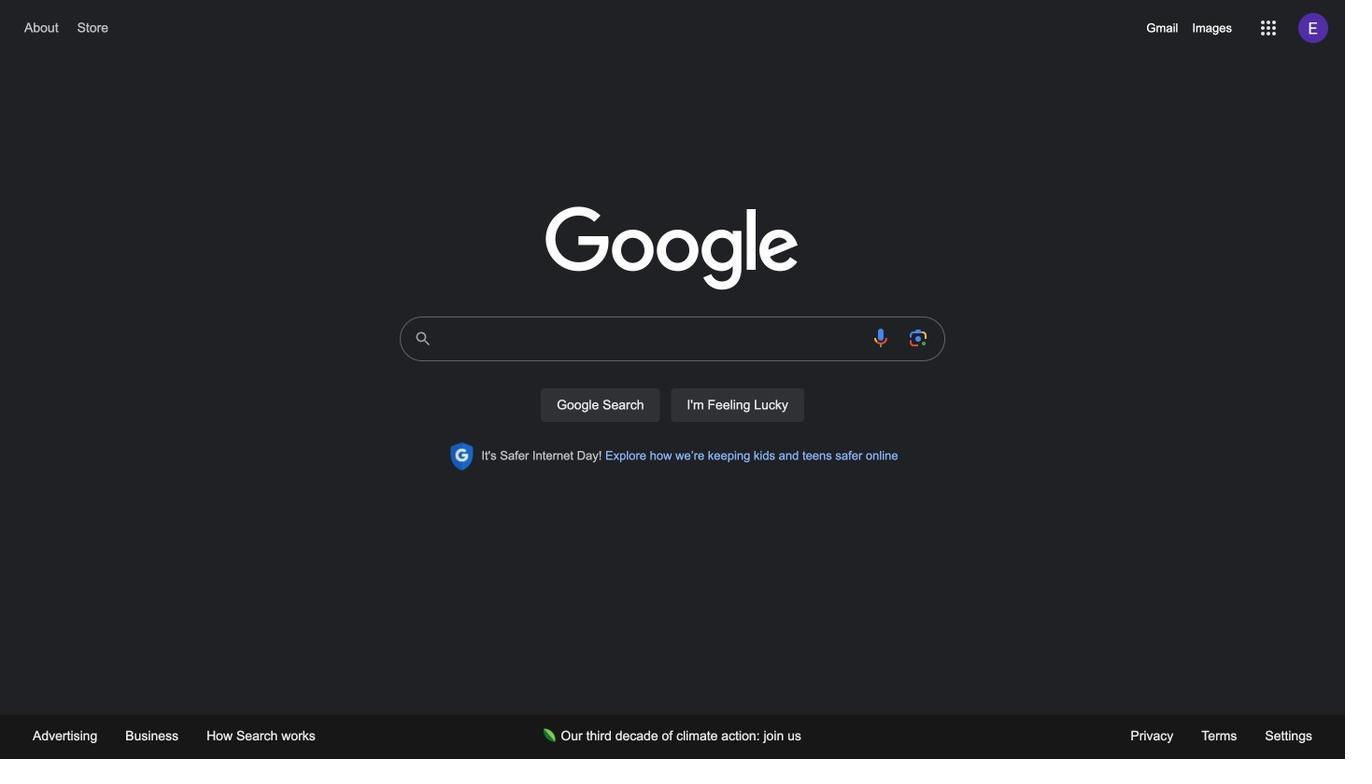 Task type: vqa. For each thing, say whether or not it's contained in the screenshot.
"Search By Voice" IMAGE
yes



Task type: describe. For each thing, give the bounding box(es) containing it.
google image
[[546, 207, 800, 292]]



Task type: locate. For each thing, give the bounding box(es) containing it.
search by image image
[[907, 327, 930, 349]]

None search field
[[19, 311, 1327, 444]]

search by voice image
[[870, 327, 892, 349]]



